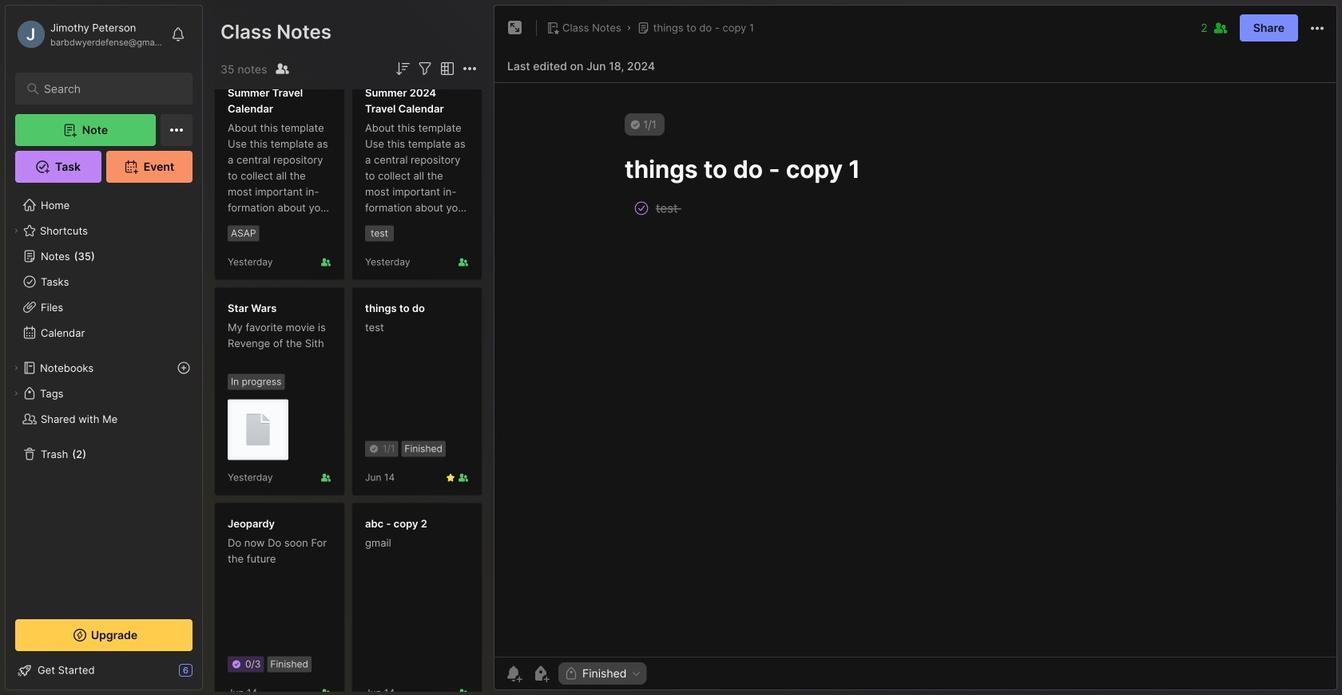 Task type: locate. For each thing, give the bounding box(es) containing it.
1 horizontal spatial more actions field
[[1308, 18, 1327, 38]]

0 vertical spatial more actions field
[[1308, 18, 1327, 38]]

View options field
[[435, 59, 457, 78]]

add a reminder image
[[504, 665, 523, 684]]

thumbnail image
[[228, 400, 288, 461]]

More actions field
[[1308, 18, 1327, 38], [460, 59, 479, 78]]

expand notebooks image
[[11, 363, 21, 373]]

None search field
[[44, 79, 171, 98]]

0 horizontal spatial more actions field
[[460, 59, 479, 78]]

add tag image
[[531, 665, 550, 684]]

2 members image
[[273, 59, 292, 78]]

Sort options field
[[393, 59, 412, 78]]

Finished Tag actions field
[[627, 669, 642, 680]]

Account field
[[15, 18, 163, 50]]



Task type: vqa. For each thing, say whether or not it's contained in the screenshot.
the top More actions field
yes



Task type: describe. For each thing, give the bounding box(es) containing it.
click to collapse image
[[202, 666, 214, 685]]

more actions image
[[460, 59, 479, 78]]

main element
[[0, 0, 208, 696]]

more actions image
[[1308, 19, 1327, 38]]

note window element
[[494, 5, 1337, 695]]

1 vertical spatial more actions field
[[460, 59, 479, 78]]

expand tags image
[[11, 389, 21, 399]]

Add filters field
[[415, 59, 435, 78]]

Search text field
[[44, 81, 171, 97]]

Help and Learning task checklist field
[[6, 658, 202, 684]]

expand note image
[[506, 18, 525, 38]]

Note Editor text field
[[494, 82, 1336, 657]]

add filters image
[[415, 59, 435, 78]]

none search field inside main element
[[44, 79, 171, 98]]



